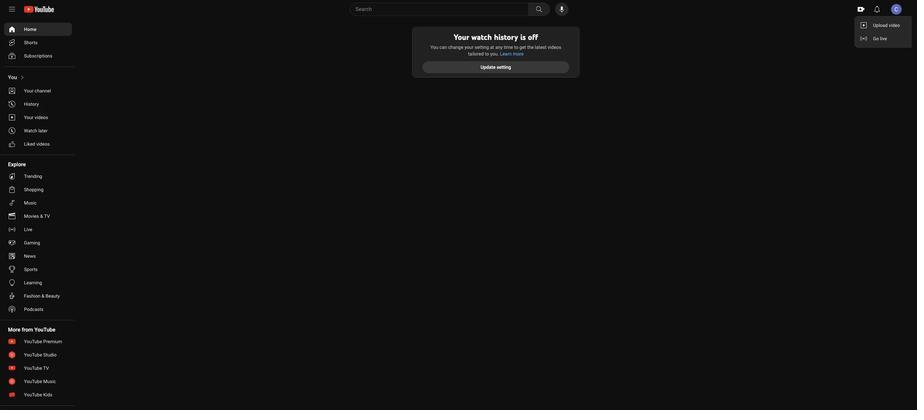 Task type: vqa. For each thing, say whether or not it's contained in the screenshot.
the top Fireplace
no



Task type: describe. For each thing, give the bounding box(es) containing it.
& for tv
[[40, 214, 43, 219]]

shopping
[[24, 187, 44, 193]]

videos for your videos
[[35, 115, 48, 120]]

0 horizontal spatial to
[[485, 51, 489, 57]]

fashion
[[24, 294, 40, 299]]

Search text field
[[356, 5, 527, 14]]

youtube tv
[[24, 366, 49, 372]]

your watch history is off
[[454, 32, 538, 42]]

1 horizontal spatial to
[[514, 45, 518, 50]]

liked videos
[[24, 142, 50, 147]]

change
[[448, 45, 464, 50]]

can
[[440, 45, 447, 50]]

youtube for studio
[[24, 353, 42, 358]]

beauty
[[46, 294, 60, 299]]

kids
[[43, 393, 52, 398]]

at
[[490, 45, 494, 50]]

news
[[24, 254, 36, 259]]

you for you
[[8, 74, 17, 81]]

home
[[24, 27, 37, 32]]

your videos
[[24, 115, 48, 120]]

youtube for kids
[[24, 393, 42, 398]]

explore
[[8, 162, 26, 168]]

videos inside you can change your setting at any time to get the latest videos tailored to you.
[[548, 45, 561, 50]]

learning
[[24, 281, 42, 286]]

youtube for tv
[[24, 366, 42, 372]]

youtube studio
[[24, 353, 57, 358]]

you.
[[490, 51, 499, 57]]

podcasts
[[24, 307, 44, 313]]

your
[[465, 45, 474, 50]]

you can change your setting at any time to get the latest videos tailored to you.
[[431, 45, 561, 57]]

youtube up youtube premium
[[34, 327, 55, 334]]

your for your watch history is off
[[454, 32, 469, 42]]

update setting button
[[423, 61, 569, 73]]

studio
[[43, 353, 57, 358]]

youtube premium
[[24, 340, 62, 345]]

movies & tv
[[24, 214, 50, 219]]

update setting
[[481, 65, 511, 70]]

setting inside button
[[497, 65, 511, 70]]

learn more
[[500, 51, 524, 57]]

tailored
[[468, 51, 484, 57]]

fashion & beauty
[[24, 294, 60, 299]]

videos for liked videos
[[36, 142, 50, 147]]

more
[[8, 327, 20, 334]]

your for your videos
[[24, 115, 33, 120]]

go live
[[873, 36, 887, 41]]

watch later
[[24, 128, 48, 134]]

gaming
[[24, 241, 40, 246]]

youtube for premium
[[24, 340, 42, 345]]

history
[[494, 32, 518, 42]]

go
[[873, 36, 879, 41]]



Task type: locate. For each thing, give the bounding box(es) containing it.
1 vertical spatial &
[[42, 294, 44, 299]]

upload video
[[873, 23, 900, 28]]

history link
[[4, 98, 72, 111], [4, 98, 72, 111]]

0 vertical spatial to
[[514, 45, 518, 50]]

premium
[[43, 340, 62, 345]]

time
[[504, 45, 513, 50]]

&
[[40, 214, 43, 219], [42, 294, 44, 299]]

youtube kids
[[24, 393, 52, 398]]

0 horizontal spatial setting
[[475, 45, 489, 50]]

your channel
[[24, 88, 51, 94]]

liked videos link
[[4, 138, 72, 151], [4, 138, 72, 151]]

watch
[[24, 128, 37, 134]]

shorts link
[[4, 36, 72, 49], [4, 36, 72, 49]]

1 vertical spatial tv
[[43, 366, 49, 372]]

1 horizontal spatial you
[[431, 45, 438, 50]]

your up the change
[[454, 32, 469, 42]]

0 vertical spatial setting
[[475, 45, 489, 50]]

upload
[[873, 23, 888, 28]]

is
[[520, 32, 526, 42]]

news link
[[4, 250, 72, 263], [4, 250, 72, 263]]

fashion & beauty link
[[4, 290, 72, 303], [4, 290, 72, 303]]

videos down later
[[36, 142, 50, 147]]

1 horizontal spatial music
[[43, 380, 56, 385]]

0 vertical spatial tv
[[44, 214, 50, 219]]

watch
[[472, 32, 492, 42]]

you link
[[4, 71, 72, 84], [4, 71, 72, 84]]

videos
[[548, 45, 561, 50], [35, 115, 48, 120], [36, 142, 50, 147]]

learn
[[500, 51, 512, 57]]

you for you can change your setting at any time to get the latest videos tailored to you.
[[431, 45, 438, 50]]

videos right 'latest'
[[548, 45, 561, 50]]

your for your channel
[[24, 88, 33, 94]]

from
[[22, 327, 33, 334]]

more from youtube
[[8, 327, 55, 334]]

0 vertical spatial you
[[431, 45, 438, 50]]

2 vertical spatial your
[[24, 115, 33, 120]]

sports link
[[4, 263, 72, 277], [4, 263, 72, 277]]

to left get at the right top
[[514, 45, 518, 50]]

subscriptions
[[24, 53, 52, 59]]

0 vertical spatial music
[[24, 201, 37, 206]]

youtube up youtube music
[[24, 366, 42, 372]]

1 vertical spatial music
[[43, 380, 56, 385]]

to left you.
[[485, 51, 489, 57]]

subscriptions link
[[4, 49, 72, 63], [4, 49, 72, 63]]

youtube
[[34, 327, 55, 334], [24, 340, 42, 345], [24, 353, 42, 358], [24, 366, 42, 372], [24, 380, 42, 385], [24, 393, 42, 398]]

video
[[889, 23, 900, 28]]

live link
[[4, 223, 72, 237], [4, 223, 72, 237]]

to
[[514, 45, 518, 50], [485, 51, 489, 57]]

0 vertical spatial your
[[454, 32, 469, 42]]

0 vertical spatial videos
[[548, 45, 561, 50]]

music up movies
[[24, 201, 37, 206]]

liked
[[24, 142, 35, 147]]

shorts
[[24, 40, 38, 45]]

youtube kids link
[[4, 389, 72, 402], [4, 389, 72, 402]]

1 horizontal spatial setting
[[497, 65, 511, 70]]

1 vertical spatial setting
[[497, 65, 511, 70]]

setting up tailored
[[475, 45, 489, 50]]

upload video link
[[855, 19, 914, 32], [855, 19, 914, 32]]

learn more link
[[500, 51, 524, 57]]

youtube studio link
[[4, 349, 72, 362], [4, 349, 72, 362]]

youtube down more from youtube
[[24, 340, 42, 345]]

gaming link
[[4, 237, 72, 250], [4, 237, 72, 250]]

movies & tv link
[[4, 210, 72, 223], [4, 210, 72, 223]]

1 vertical spatial videos
[[35, 115, 48, 120]]

& right movies
[[40, 214, 43, 219]]

movies
[[24, 214, 39, 219]]

you
[[431, 45, 438, 50], [8, 74, 17, 81]]

off
[[528, 32, 538, 42]]

tv down studio
[[43, 366, 49, 372]]

youtube music link
[[4, 376, 72, 389], [4, 376, 72, 389]]

trending link
[[4, 170, 72, 183], [4, 170, 72, 183]]

latest
[[535, 45, 547, 50]]

music link
[[4, 197, 72, 210], [4, 197, 72, 210]]

1 vertical spatial to
[[485, 51, 489, 57]]

youtube left the kids
[[24, 393, 42, 398]]

your channel link
[[4, 84, 72, 98], [4, 84, 72, 98]]

setting inside you can change your setting at any time to get the latest videos tailored to you.
[[475, 45, 489, 50]]

Update setting text field
[[481, 65, 511, 70]]

sports
[[24, 267, 38, 273]]

2 vertical spatial videos
[[36, 142, 50, 147]]

update
[[481, 65, 496, 70]]

your up history
[[24, 88, 33, 94]]

& left beauty
[[42, 294, 44, 299]]

youtube for music
[[24, 380, 42, 385]]

podcasts link
[[4, 303, 72, 317], [4, 303, 72, 317]]

setting down learn
[[497, 65, 511, 70]]

youtube tv link
[[4, 362, 72, 376], [4, 362, 72, 376]]

music up the kids
[[43, 380, 56, 385]]

tv
[[44, 214, 50, 219], [43, 366, 49, 372]]

0 horizontal spatial you
[[8, 74, 17, 81]]

youtube down youtube tv
[[24, 380, 42, 385]]

your up watch
[[24, 115, 33, 120]]

tv right movies
[[44, 214, 50, 219]]

videos up later
[[35, 115, 48, 120]]

later
[[38, 128, 48, 134]]

you inside you can change your setting at any time to get the latest videos tailored to you.
[[431, 45, 438, 50]]

& for beauty
[[42, 294, 44, 299]]

0 horizontal spatial music
[[24, 201, 37, 206]]

home link
[[4, 23, 72, 36], [4, 23, 72, 36]]

history
[[24, 102, 39, 107]]

0 vertical spatial &
[[40, 214, 43, 219]]

more
[[513, 51, 524, 57]]

watch later link
[[4, 124, 72, 138], [4, 124, 72, 138]]

None search field
[[338, 3, 551, 16]]

channel
[[35, 88, 51, 94]]

music
[[24, 201, 37, 206], [43, 380, 56, 385]]

live
[[24, 227, 32, 233]]

your
[[454, 32, 469, 42], [24, 88, 33, 94], [24, 115, 33, 120]]

live
[[880, 36, 887, 41]]

trending
[[24, 174, 42, 179]]

1 vertical spatial you
[[8, 74, 17, 81]]

learning link
[[4, 277, 72, 290], [4, 277, 72, 290]]

avatar image image
[[891, 4, 902, 15]]

get
[[520, 45, 526, 50]]

1 vertical spatial your
[[24, 88, 33, 94]]

setting
[[475, 45, 489, 50], [497, 65, 511, 70]]

any
[[495, 45, 503, 50]]

go live link
[[855, 32, 914, 45], [855, 32, 914, 45]]

youtube music
[[24, 380, 56, 385]]

youtube up youtube tv
[[24, 353, 42, 358]]

the
[[527, 45, 534, 50]]

shopping link
[[4, 183, 72, 197], [4, 183, 72, 197]]



